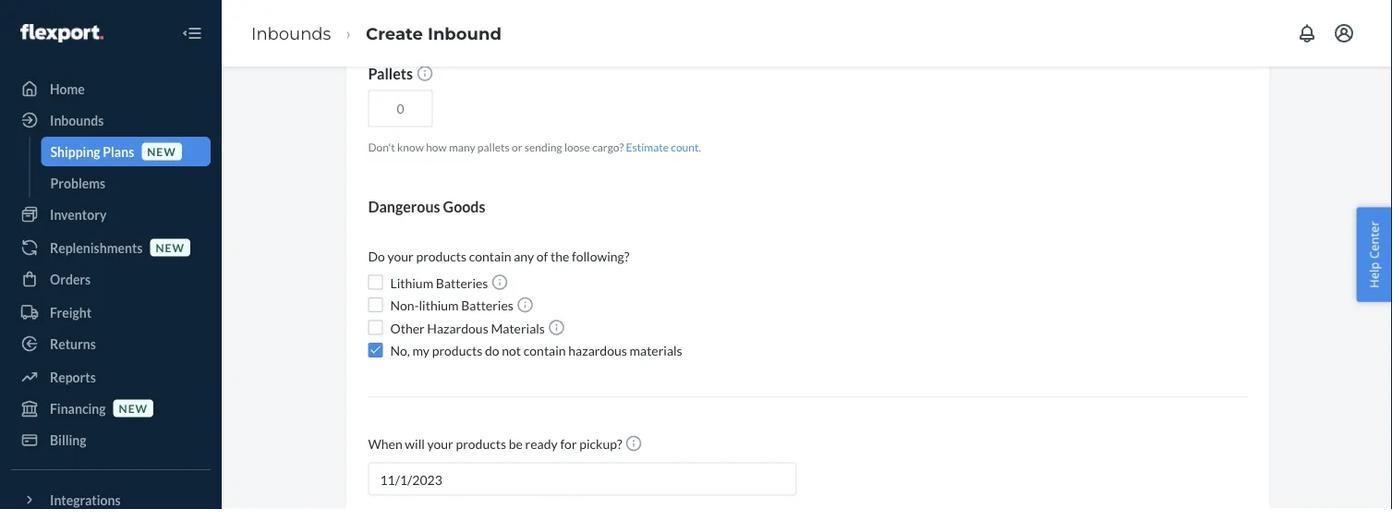 Task type: vqa. For each thing, say whether or not it's contained in the screenshot.
bottom services
no



Task type: locate. For each thing, give the bounding box(es) containing it.
new for financing
[[119, 401, 148, 415]]

0 vertical spatial products
[[416, 249, 467, 265]]

financing
[[50, 401, 106, 416]]

hazardous
[[568, 343, 627, 358]]

replenishments
[[50, 240, 143, 255]]

1 horizontal spatial inbounds link
[[251, 23, 331, 43]]

inbounds
[[251, 23, 331, 43], [50, 112, 104, 128]]

how
[[426, 140, 447, 154]]

2 vertical spatial new
[[119, 401, 148, 415]]

be
[[509, 436, 523, 452]]

batteries up non-lithium batteries at the bottom left of the page
[[436, 275, 488, 291]]

1 vertical spatial inbounds
[[50, 112, 104, 128]]

contain right not
[[524, 343, 566, 358]]

breadcrumbs navigation
[[237, 6, 516, 60]]

products
[[416, 249, 467, 265], [432, 343, 483, 358], [456, 436, 506, 452]]

orders link
[[11, 264, 211, 294]]

0 vertical spatial inbounds link
[[251, 23, 331, 43]]

1 vertical spatial new
[[156, 241, 185, 254]]

new up orders link
[[156, 241, 185, 254]]

shipping
[[50, 144, 100, 159]]

1 vertical spatial your
[[427, 436, 453, 452]]

products for contain
[[416, 249, 467, 265]]

2 vertical spatial products
[[456, 436, 506, 452]]

new down reports link
[[119, 401, 148, 415]]

any
[[514, 249, 534, 265]]

count
[[671, 140, 699, 154]]

don't know how many pallets or sending loose cargo? estimate count .
[[368, 140, 701, 154]]

1 vertical spatial products
[[432, 343, 483, 358]]

pickup?
[[579, 436, 622, 452]]

center
[[1366, 221, 1383, 259]]

other
[[390, 320, 425, 336]]

0 vertical spatial inbounds
[[251, 23, 331, 43]]

following?
[[572, 249, 629, 265]]

estimate
[[626, 140, 669, 154]]

0 vertical spatial batteries
[[436, 275, 488, 291]]

0 vertical spatial contain
[[469, 249, 511, 265]]

None checkbox
[[368, 275, 383, 290]]

new
[[147, 145, 176, 158], [156, 241, 185, 254], [119, 401, 148, 415]]

inbound
[[428, 23, 502, 43]]

your right will at bottom left
[[427, 436, 453, 452]]

0 horizontal spatial inbounds
[[50, 112, 104, 128]]

1 vertical spatial contain
[[524, 343, 566, 358]]

lithium batteries
[[390, 275, 491, 291]]

cargo?
[[592, 140, 624, 154]]

contain left "any"
[[469, 249, 511, 265]]

products up lithium batteries on the bottom left
[[416, 249, 467, 265]]

1 horizontal spatial contain
[[524, 343, 566, 358]]

pallets
[[368, 65, 416, 83]]

problems link
[[41, 168, 211, 198]]

0 vertical spatial new
[[147, 145, 176, 158]]

orders
[[50, 271, 91, 287]]

materials
[[491, 320, 545, 336]]

your right do on the left
[[388, 249, 414, 265]]

create
[[366, 23, 423, 43]]

open account menu image
[[1333, 22, 1355, 44]]

your
[[388, 249, 414, 265], [427, 436, 453, 452]]

open notifications image
[[1296, 22, 1318, 44]]

create inbound
[[366, 23, 502, 43]]

batteries
[[436, 275, 488, 291], [461, 298, 514, 314]]

the
[[551, 249, 569, 265]]

do your products contain any of the following?
[[368, 249, 629, 265]]

inventory
[[50, 206, 107, 222]]

new right plans
[[147, 145, 176, 158]]

shipping plans
[[50, 144, 134, 159]]

products down hazardous
[[432, 343, 483, 358]]

don't
[[368, 140, 395, 154]]

0 vertical spatial your
[[388, 249, 414, 265]]

contain
[[469, 249, 511, 265], [524, 343, 566, 358]]

dangerous
[[368, 198, 440, 216]]

0 horizontal spatial inbounds link
[[11, 105, 211, 135]]

0 horizontal spatial contain
[[469, 249, 511, 265]]

returns link
[[11, 329, 211, 358]]

of
[[537, 249, 548, 265]]

do
[[485, 343, 499, 358]]

None checkbox
[[368, 298, 383, 313], [368, 321, 383, 335], [368, 343, 383, 358], [368, 298, 383, 313], [368, 321, 383, 335], [368, 343, 383, 358]]

inbounds link
[[251, 23, 331, 43], [11, 105, 211, 135]]

inventory link
[[11, 200, 211, 229]]

1 horizontal spatial inbounds
[[251, 23, 331, 43]]

11/1/2023
[[380, 472, 442, 488]]

batteries up other hazardous materials
[[461, 298, 514, 314]]

products left be
[[456, 436, 506, 452]]

integrations button
[[11, 485, 211, 509]]



Task type: describe. For each thing, give the bounding box(es) containing it.
when will your products be ready for pickup?
[[368, 436, 625, 452]]

billing link
[[11, 425, 211, 455]]

reports link
[[11, 362, 211, 392]]

0 horizontal spatial your
[[388, 249, 414, 265]]

.
[[699, 140, 701, 154]]

non-
[[390, 298, 419, 314]]

freight link
[[11, 297, 211, 327]]

billing
[[50, 432, 86, 448]]

sending
[[525, 140, 562, 154]]

products for do
[[432, 343, 483, 358]]

materials
[[630, 343, 682, 358]]

plans
[[103, 144, 134, 159]]

integrations
[[50, 492, 121, 508]]

hazardous
[[427, 320, 488, 336]]

1 vertical spatial batteries
[[461, 298, 514, 314]]

create inbound link
[[366, 23, 502, 43]]

lithium
[[419, 298, 459, 314]]

inbounds link inside breadcrumbs navigation
[[251, 23, 331, 43]]

for
[[560, 436, 577, 452]]

inbounds inside breadcrumbs navigation
[[251, 23, 331, 43]]

pallets
[[478, 140, 510, 154]]

estimate count button
[[626, 139, 699, 155]]

help
[[1366, 262, 1383, 288]]

or
[[512, 140, 522, 154]]

loose
[[564, 140, 590, 154]]

flexport logo image
[[20, 24, 103, 42]]

1 vertical spatial inbounds link
[[11, 105, 211, 135]]

new for replenishments
[[156, 241, 185, 254]]

know
[[397, 140, 424, 154]]

reports
[[50, 369, 96, 385]]

help center
[[1366, 221, 1383, 288]]

close navigation image
[[181, 22, 203, 44]]

returns
[[50, 336, 96, 352]]

lithium
[[390, 275, 433, 291]]

0 text field
[[368, 90, 433, 127]]

new for shipping plans
[[147, 145, 176, 158]]

home
[[50, 81, 85, 97]]

non-lithium batteries
[[390, 298, 516, 314]]

other hazardous materials
[[390, 320, 548, 336]]

many
[[449, 140, 475, 154]]

home link
[[11, 74, 211, 103]]

1 horizontal spatial your
[[427, 436, 453, 452]]

not
[[502, 343, 521, 358]]

goods
[[443, 198, 485, 216]]

my
[[413, 343, 430, 358]]

ready
[[525, 436, 558, 452]]

do
[[368, 249, 385, 265]]

when
[[368, 436, 403, 452]]

freight
[[50, 304, 92, 320]]

no, my products do not contain hazardous materials
[[390, 343, 682, 358]]

dangerous goods
[[368, 198, 485, 216]]

problems
[[50, 175, 105, 191]]

no,
[[390, 343, 410, 358]]

help center button
[[1357, 207, 1392, 302]]

will
[[405, 436, 425, 452]]



